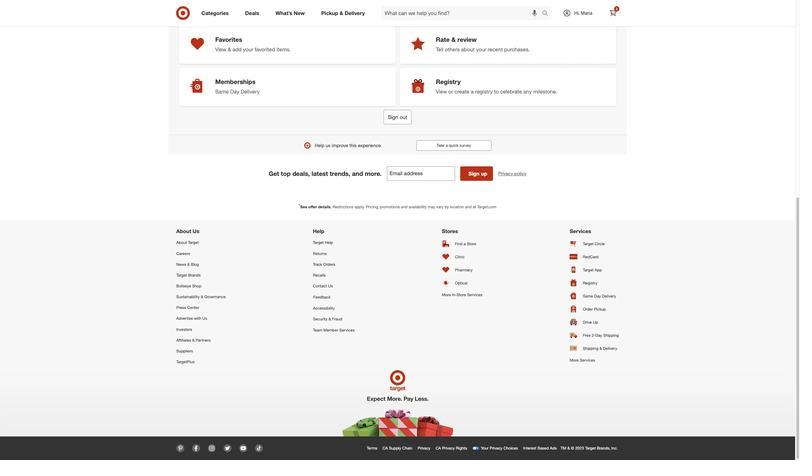 Task type: describe. For each thing, give the bounding box(es) containing it.
member
[[323, 328, 338, 333]]

delivery for same day delivery
[[602, 294, 616, 299]]

get
[[269, 170, 279, 178]]

about for about us
[[176, 228, 191, 235]]

inc.
[[611, 446, 618, 451]]

affiliates
[[176, 338, 191, 343]]

target help
[[313, 240, 333, 245]]

& for affiliates
[[192, 338, 195, 343]]

1 vertical spatial day
[[594, 294, 601, 299]]

& for pickup
[[340, 10, 343, 16]]

day for free
[[595, 333, 602, 338]]

registry view or create a registry to celebrate any milestone.
[[436, 78, 557, 95]]

shipping & delivery
[[583, 346, 617, 351]]

services inside more services link
[[580, 358, 595, 363]]

drive
[[583, 320, 592, 325]]

deals
[[245, 10, 259, 16]]

pharmacy
[[455, 268, 473, 273]]

contact us link
[[313, 281, 355, 292]]

accessibility link
[[313, 303, 355, 314]]

& for security
[[329, 317, 331, 322]]

vary
[[436, 205, 444, 210]]

help us improve this experience.
[[315, 143, 382, 148]]

What can we help you find? suggestions appear below search field
[[381, 6, 544, 20]]

suppliers link
[[176, 346, 226, 357]]

more services link
[[570, 355, 619, 366]]

& for sustainability
[[201, 295, 203, 300]]

store for a
[[467, 242, 476, 246]]

order pickup link
[[570, 303, 619, 316]]

sign up
[[468, 171, 487, 177]]

registry for registry view or create a registry to celebrate any milestone.
[[436, 78, 461, 85]]

target inside "about target" link
[[188, 240, 199, 245]]

contact
[[313, 284, 327, 289]]

optical
[[455, 281, 468, 286]]

trends,
[[330, 170, 350, 178]]

0 vertical spatial shipping
[[603, 333, 619, 338]]

investors link
[[176, 324, 226, 335]]

same day delivery link
[[570, 290, 619, 303]]

fraud
[[332, 317, 342, 322]]

us for contact us
[[328, 284, 333, 289]]

shop
[[192, 284, 201, 289]]

track orders link
[[313, 259, 355, 270]]

3
[[616, 7, 618, 11]]

2-
[[592, 333, 595, 338]]

& for shipping
[[600, 346, 602, 351]]

what's new link
[[270, 6, 313, 20]]

services inside "team member services" link
[[339, 328, 355, 333]]

target right 2023
[[585, 446, 596, 451]]

privacy left rights
[[442, 446, 455, 451]]

any
[[523, 88, 532, 95]]

drive up
[[583, 320, 598, 325]]

& inside favorites view & add your favorited items.
[[228, 46, 231, 53]]

for
[[264, 4, 271, 10]]

more
[[451, 4, 463, 10]]

hi, maria
[[574, 10, 592, 16]]

& for rate
[[451, 36, 456, 43]]

news
[[176, 262, 186, 267]]

a for add a payment card for quick online ordering.
[[226, 4, 229, 10]]

view for favorites
[[215, 46, 226, 53]]

blog
[[191, 262, 199, 267]]

privacy left the policy
[[498, 171, 513, 177]]

may
[[428, 205, 435, 210]]

delivery for shipping & delivery
[[603, 346, 617, 351]]

choices
[[504, 446, 518, 451]]

target right the
[[488, 4, 502, 10]]

your inside rate & review tell others about your recent purchases.
[[476, 46, 486, 53]]

terms link
[[365, 445, 381, 453]]

store for in-
[[457, 293, 466, 298]]

rate & review tell others about your recent purchases.
[[436, 36, 530, 53]]

rights
[[456, 446, 467, 451]]

ca supply chain
[[383, 446, 412, 451]]

about us
[[176, 228, 199, 235]]

learn
[[436, 4, 449, 10]]

brands,
[[597, 446, 610, 451]]

privacy policy link
[[498, 171, 526, 177]]

sign out
[[388, 114, 407, 121]]

bullseye shop
[[176, 284, 201, 289]]

target brands link
[[176, 270, 226, 281]]

target brands
[[176, 273, 201, 278]]

free 2-day shipping
[[583, 333, 619, 338]]

quick inside button
[[449, 143, 458, 148]]

governance
[[204, 295, 226, 300]]

advertise with us link
[[176, 313, 226, 324]]

online
[[286, 4, 300, 10]]

add a payment card for quick online ordering. link
[[179, 0, 323, 22]]

your
[[481, 446, 489, 451]]

memberships same day delivery
[[215, 78, 260, 95]]

terms
[[367, 446, 377, 451]]

take a quick survey
[[437, 143, 471, 148]]

apply.
[[355, 205, 365, 210]]

your inside favorites view & add your favorited items.
[[243, 46, 253, 53]]

learn more about the target redcard.
[[436, 4, 526, 10]]

clinic link
[[442, 251, 482, 264]]

0 horizontal spatial and
[[352, 170, 363, 178]]

press center link
[[176, 303, 226, 313]]

pickup & delivery
[[321, 10, 365, 16]]

us
[[326, 143, 331, 148]]

optical link
[[442, 277, 482, 290]]

supply
[[389, 446, 401, 451]]

view for registry
[[436, 88, 447, 95]]

a for find a store
[[464, 242, 466, 246]]

free 2-day shipping link
[[570, 329, 619, 342]]

target.com
[[477, 205, 496, 210]]

bullseye
[[176, 284, 191, 289]]

privacy link
[[416, 445, 434, 453]]

ca for ca privacy rights
[[436, 446, 441, 451]]

* see offer details. restrictions apply. pricing, promotions and availability may vary by location and at target.com
[[299, 204, 496, 210]]

based
[[538, 446, 549, 451]]

search button
[[539, 6, 555, 22]]



Task type: vqa. For each thing, say whether or not it's contained in the screenshot.
the '21'
no



Task type: locate. For each thing, give the bounding box(es) containing it.
sustainability & governance link
[[176, 292, 226, 303]]

1 about from the top
[[176, 228, 191, 235]]

us
[[193, 228, 199, 235], [328, 284, 333, 289], [202, 316, 207, 321]]

1 vertical spatial store
[[457, 293, 466, 298]]

1 horizontal spatial store
[[467, 242, 476, 246]]

brands
[[188, 273, 201, 278]]

services down fraud
[[339, 328, 355, 333]]

& left fraud
[[329, 317, 331, 322]]

& left "add"
[[228, 46, 231, 53]]

review
[[457, 36, 477, 43]]

0 horizontal spatial same
[[215, 88, 229, 95]]

sign for sign up
[[468, 171, 480, 177]]

the
[[479, 4, 487, 10]]

1 vertical spatial about
[[176, 240, 187, 245]]

2 horizontal spatial and
[[465, 205, 472, 210]]

day
[[230, 88, 239, 95], [594, 294, 601, 299], [595, 333, 602, 338]]

up
[[593, 320, 598, 325]]

1 horizontal spatial registry
[[583, 281, 597, 286]]

0 vertical spatial about
[[464, 4, 478, 10]]

same down memberships
[[215, 88, 229, 95]]

pickup right order at the right of page
[[594, 307, 606, 312]]

target: expect more. pay less. image
[[306, 368, 490, 437]]

day inside 'memberships same day delivery'
[[230, 88, 239, 95]]

help for help
[[313, 228, 324, 235]]

security
[[313, 317, 328, 322]]

sign for sign out
[[388, 114, 398, 121]]

& up others
[[451, 36, 456, 43]]

1 horizontal spatial quick
[[449, 143, 458, 148]]

0 horizontal spatial quick
[[272, 4, 285, 10]]

1 horizontal spatial pickup
[[594, 307, 606, 312]]

press center
[[176, 306, 199, 310]]

& down bullseye shop link
[[201, 295, 203, 300]]

about
[[176, 228, 191, 235], [176, 240, 187, 245]]

0 vertical spatial same
[[215, 88, 229, 95]]

more in-store services link
[[442, 290, 482, 301]]

sign left 'out'
[[388, 114, 398, 121]]

press
[[176, 306, 186, 310]]

1 your from the left
[[243, 46, 253, 53]]

and left the availability
[[401, 205, 408, 210]]

redcard.
[[504, 4, 526, 10]]

delivery inside 'memberships same day delivery'
[[241, 88, 260, 95]]

about down review
[[461, 46, 475, 53]]

view down the 'favorites'
[[215, 46, 226, 53]]

us for about us
[[193, 228, 199, 235]]

purchases.
[[504, 46, 530, 53]]

0 horizontal spatial ca
[[383, 446, 388, 451]]

target circle
[[583, 242, 605, 246]]

stores
[[442, 228, 458, 235]]

shipping up more services link
[[583, 346, 598, 351]]

your privacy choices
[[481, 446, 518, 451]]

0 horizontal spatial your
[[243, 46, 253, 53]]

a inside add a payment card for quick online ordering. link
[[226, 4, 229, 10]]

1 vertical spatial sign
[[468, 171, 480, 177]]

about left the
[[464, 4, 478, 10]]

your left the recent in the right top of the page
[[476, 46, 486, 53]]

help up returns link
[[325, 240, 333, 245]]

1 horizontal spatial same
[[583, 294, 593, 299]]

1 horizontal spatial view
[[436, 88, 447, 95]]

target up "returns"
[[313, 240, 324, 245]]

ca
[[383, 446, 388, 451], [436, 446, 441, 451]]

services inside more in-store services link
[[467, 293, 482, 298]]

top
[[281, 170, 291, 178]]

ca privacy rights
[[436, 446, 467, 451]]

0 vertical spatial pickup
[[321, 10, 338, 16]]

a right add on the left
[[226, 4, 229, 10]]

feedback button
[[313, 292, 355, 303]]

memberships
[[215, 78, 256, 85]]

more down shipping & delivery link
[[570, 358, 579, 363]]

services
[[570, 228, 591, 235], [467, 293, 482, 298], [339, 328, 355, 333], [580, 358, 595, 363]]

more left in-
[[442, 293, 451, 298]]

help left us
[[315, 143, 324, 148]]

experience.
[[358, 143, 382, 148]]

targetplus link
[[176, 357, 226, 368]]

store right find
[[467, 242, 476, 246]]

target help link
[[313, 237, 355, 248]]

get top deals, latest trends, and more.
[[269, 170, 382, 178]]

2 horizontal spatial us
[[328, 284, 333, 289]]

news & blog
[[176, 262, 199, 267]]

0 horizontal spatial pickup
[[321, 10, 338, 16]]

celebrate
[[500, 88, 522, 95]]

quick
[[272, 4, 285, 10], [449, 143, 458, 148]]

and left more. at top
[[352, 170, 363, 178]]

about up careers
[[176, 240, 187, 245]]

delivery for pickup & delivery
[[345, 10, 365, 16]]

& down free 2-day shipping
[[600, 346, 602, 351]]

ca supply chain link
[[381, 445, 416, 453]]

pharmacy link
[[442, 264, 482, 277]]

ca left supply
[[383, 446, 388, 451]]

target inside target help link
[[313, 240, 324, 245]]

careers link
[[176, 248, 226, 259]]

a inside find a store link
[[464, 242, 466, 246]]

0 vertical spatial help
[[315, 143, 324, 148]]

0 vertical spatial registry
[[436, 78, 461, 85]]

0 horizontal spatial view
[[215, 46, 226, 53]]

more in-store services
[[442, 293, 482, 298]]

drive up link
[[570, 316, 619, 329]]

2 vertical spatial help
[[325, 240, 333, 245]]

security & fraud link
[[313, 314, 355, 325]]

target down news in the bottom left of the page
[[176, 273, 187, 278]]

shipping up 'shipping & delivery'
[[603, 333, 619, 338]]

about up about target
[[176, 228, 191, 235]]

target app
[[583, 268, 602, 273]]

same day delivery
[[583, 294, 616, 299]]

1 vertical spatial registry
[[583, 281, 597, 286]]

view inside favorites view & add your favorited items.
[[215, 46, 226, 53]]

target left circle
[[583, 242, 594, 246]]

out
[[400, 114, 407, 121]]

0 vertical spatial quick
[[272, 4, 285, 10]]

sign left up
[[468, 171, 480, 177]]

a right take
[[446, 143, 448, 148]]

2 vertical spatial day
[[595, 333, 602, 338]]

same up order at the right of page
[[583, 294, 593, 299]]

& inside rate & review tell others about your recent purchases.
[[451, 36, 456, 43]]

1 vertical spatial quick
[[449, 143, 458, 148]]

quick right for on the left top
[[272, 4, 285, 10]]

ca for ca supply chain
[[383, 446, 388, 451]]

privacy policy
[[498, 171, 526, 177]]

2 ca from the left
[[436, 446, 441, 451]]

tm
[[561, 446, 566, 451]]

services down shipping & delivery link
[[580, 358, 595, 363]]

same inside 'memberships same day delivery'
[[215, 88, 229, 95]]

1 horizontal spatial us
[[202, 316, 207, 321]]

take
[[437, 143, 445, 148]]

& for news
[[187, 262, 190, 267]]

0 horizontal spatial registry
[[436, 78, 461, 85]]

1 horizontal spatial sign
[[468, 171, 480, 177]]

returns link
[[313, 248, 355, 259]]

0 horizontal spatial shipping
[[583, 346, 598, 351]]

details.
[[318, 205, 332, 210]]

day for memberships
[[230, 88, 239, 95]]

1 vertical spatial same
[[583, 294, 593, 299]]

find a store
[[455, 242, 476, 246]]

in-
[[452, 293, 457, 298]]

ca inside the ca supply chain link
[[383, 446, 388, 451]]

0 vertical spatial view
[[215, 46, 226, 53]]

delivery
[[345, 10, 365, 16], [241, 88, 260, 95], [602, 294, 616, 299], [603, 346, 617, 351]]

target circle link
[[570, 237, 619, 251]]

us up "about target" link
[[193, 228, 199, 235]]

1 vertical spatial more
[[570, 358, 579, 363]]

payment
[[231, 4, 251, 10]]

registry down the target app at the bottom right of the page
[[583, 281, 597, 286]]

pickup right the new
[[321, 10, 338, 16]]

about inside rate & review tell others about your recent purchases.
[[461, 46, 475, 53]]

day right free
[[595, 333, 602, 338]]

1 horizontal spatial more
[[570, 358, 579, 363]]

order
[[583, 307, 593, 312]]

redcard link
[[570, 251, 619, 264]]

target
[[488, 4, 502, 10], [188, 240, 199, 245], [313, 240, 324, 245], [583, 242, 594, 246], [583, 268, 594, 273], [176, 273, 187, 278], [585, 446, 596, 451]]

your right "add"
[[243, 46, 253, 53]]

a inside take a quick survey button
[[446, 143, 448, 148]]

target inside target brands link
[[176, 273, 187, 278]]

privacy right chain
[[418, 446, 430, 451]]

help for help us improve this experience.
[[315, 143, 324, 148]]

1 vertical spatial us
[[328, 284, 333, 289]]

1 vertical spatial help
[[313, 228, 324, 235]]

affiliates & partners link
[[176, 335, 226, 346]]

more for more services
[[570, 358, 579, 363]]

about inside "about target" link
[[176, 240, 187, 245]]

ca right privacy link
[[436, 446, 441, 451]]

2 about from the top
[[176, 240, 187, 245]]

security & fraud
[[313, 317, 342, 322]]

store down optical link on the bottom of page
[[457, 293, 466, 298]]

2 your from the left
[[476, 46, 486, 53]]

0 vertical spatial about
[[176, 228, 191, 235]]

0 horizontal spatial more
[[442, 293, 451, 298]]

0 vertical spatial store
[[467, 242, 476, 246]]

investors
[[176, 327, 192, 332]]

2 vertical spatial us
[[202, 316, 207, 321]]

us right with
[[202, 316, 207, 321]]

1 vertical spatial view
[[436, 88, 447, 95]]

view inside registry view or create a registry to celebrate any milestone.
[[436, 88, 447, 95]]

recalls
[[313, 273, 326, 278]]

about target
[[176, 240, 199, 245]]

0 vertical spatial day
[[230, 88, 239, 95]]

1 horizontal spatial ca
[[436, 446, 441, 451]]

shipping & delivery link
[[570, 342, 619, 355]]

privacy right your
[[490, 446, 502, 451]]

1 vertical spatial shipping
[[583, 346, 598, 351]]

a for take a quick survey
[[446, 143, 448, 148]]

a inside registry view or create a registry to celebrate any milestone.
[[471, 88, 474, 95]]

registry inside registry view or create a registry to celebrate any milestone.
[[436, 78, 461, 85]]

None text field
[[387, 167, 455, 181]]

milestone.
[[533, 88, 557, 95]]

accessibility
[[313, 306, 335, 311]]

1 horizontal spatial shipping
[[603, 333, 619, 338]]

target left app
[[583, 268, 594, 273]]

tell
[[436, 46, 443, 53]]

this
[[349, 143, 357, 148]]

0 vertical spatial us
[[193, 228, 199, 235]]

1 vertical spatial pickup
[[594, 307, 606, 312]]

services down optical link on the bottom of page
[[467, 293, 482, 298]]

& right ordering.
[[340, 10, 343, 16]]

interest
[[523, 446, 536, 451]]

& left ©
[[567, 446, 570, 451]]

add
[[215, 4, 225, 10]]

orders
[[323, 262, 335, 267]]

services up target circle
[[570, 228, 591, 235]]

1 horizontal spatial your
[[476, 46, 486, 53]]

registry link
[[570, 277, 619, 290]]

target down the about us
[[188, 240, 199, 245]]

0 vertical spatial sign
[[388, 114, 398, 121]]

about target link
[[176, 237, 226, 248]]

about for about target
[[176, 240, 187, 245]]

and left at
[[465, 205, 472, 210]]

circle
[[595, 242, 605, 246]]

0 horizontal spatial us
[[193, 228, 199, 235]]

availability
[[409, 205, 427, 210]]

store
[[467, 242, 476, 246], [457, 293, 466, 298]]

ca inside 'ca privacy rights' link
[[436, 446, 441, 451]]

add
[[233, 46, 242, 53]]

& left blog
[[187, 262, 190, 267]]

same
[[215, 88, 229, 95], [583, 294, 593, 299]]

help up the 'target help'
[[313, 228, 324, 235]]

sign up button
[[460, 167, 493, 181]]

targetplus
[[176, 360, 195, 365]]

1 vertical spatial about
[[461, 46, 475, 53]]

0 vertical spatial more
[[442, 293, 451, 298]]

chain
[[402, 446, 412, 451]]

categories
[[201, 10, 229, 16]]

1 ca from the left
[[383, 446, 388, 451]]

location
[[450, 205, 464, 210]]

0 horizontal spatial sign
[[388, 114, 398, 121]]

favorited
[[255, 46, 275, 53]]

registry up or at top right
[[436, 78, 461, 85]]

target inside "target circle" link
[[583, 242, 594, 246]]

us right contact
[[328, 284, 333, 289]]

day down memberships
[[230, 88, 239, 95]]

target inside target app link
[[583, 268, 594, 273]]

a right find
[[464, 242, 466, 246]]

about
[[464, 4, 478, 10], [461, 46, 475, 53]]

what's new
[[276, 10, 305, 16]]

up
[[481, 171, 487, 177]]

promotions
[[380, 205, 400, 210]]

contact us
[[313, 284, 333, 289]]

& right affiliates
[[192, 338, 195, 343]]

view left or at top right
[[436, 88, 447, 95]]

0 horizontal spatial store
[[457, 293, 466, 298]]

3 link
[[606, 6, 620, 20]]

& for tm
[[567, 446, 570, 451]]

more for more in-store services
[[442, 293, 451, 298]]

day down registry link
[[594, 294, 601, 299]]

quick left survey
[[449, 143, 458, 148]]

1 horizontal spatial and
[[401, 205, 408, 210]]

registry for registry
[[583, 281, 597, 286]]

recalls link
[[313, 270, 355, 281]]

a right "create"
[[471, 88, 474, 95]]



